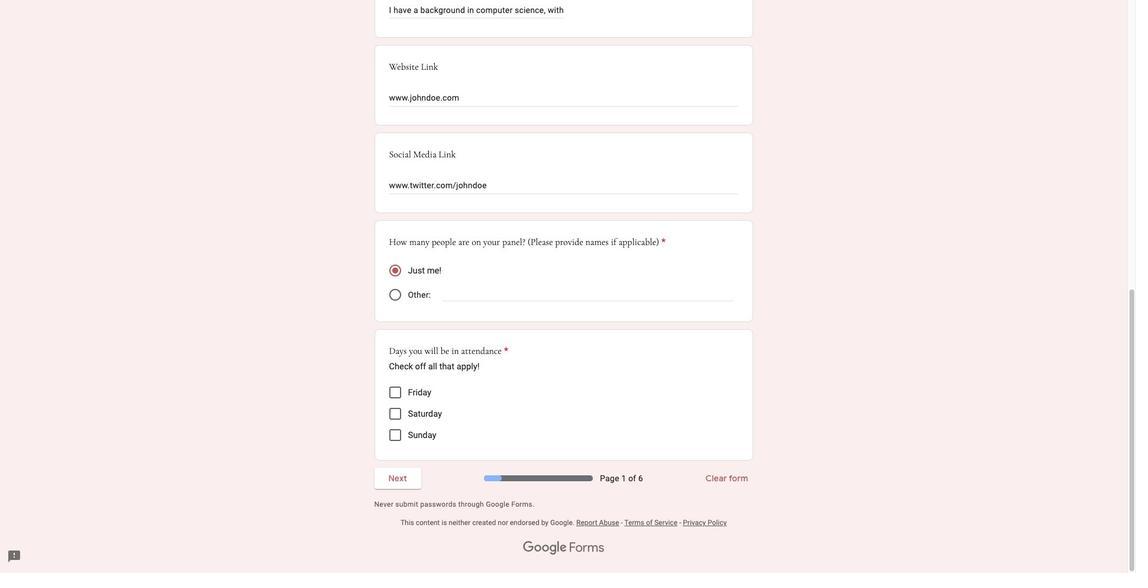 Task type: describe. For each thing, give the bounding box(es) containing it.
required question element for first heading
[[659, 235, 666, 249]]

Other response text field
[[443, 287, 734, 301]]

just me! image
[[392, 268, 398, 274]]

Friday checkbox
[[389, 387, 401, 399]]

2 heading from the top
[[389, 344, 509, 358]]

1 heading from the top
[[389, 235, 666, 249]]

Just me! radio
[[389, 265, 401, 277]]



Task type: vqa. For each thing, say whether or not it's contained in the screenshot.
top Your answer text field
no



Task type: locate. For each thing, give the bounding box(es) containing it.
required question element
[[659, 235, 666, 249], [502, 344, 509, 358]]

Saturday checkbox
[[389, 408, 401, 420]]

report a problem to google image
[[7, 549, 21, 564]]

list
[[374, 0, 753, 461], [389, 382, 739, 446]]

heading
[[389, 235, 666, 249], [389, 344, 509, 358]]

1 vertical spatial required question element
[[502, 344, 509, 358]]

friday image
[[390, 388, 400, 397]]

1 horizontal spatial required question element
[[659, 235, 666, 249]]

saturday image
[[390, 409, 400, 419]]

progress bar
[[484, 476, 593, 482]]

required question element for second heading from the top of the page
[[502, 344, 509, 358]]

0 vertical spatial required question element
[[659, 235, 666, 249]]

0 vertical spatial heading
[[389, 235, 666, 249]]

None text field
[[389, 92, 739, 106]]

Sunday checkbox
[[389, 429, 401, 441]]

1 vertical spatial heading
[[389, 344, 509, 358]]

sunday image
[[390, 431, 400, 440]]

None radio
[[389, 289, 401, 301]]

None text field
[[389, 3, 564, 17], [389, 180, 739, 194], [389, 3, 564, 17], [389, 180, 739, 194]]

google image
[[523, 541, 567, 556]]

0 horizontal spatial required question element
[[502, 344, 509, 358]]



